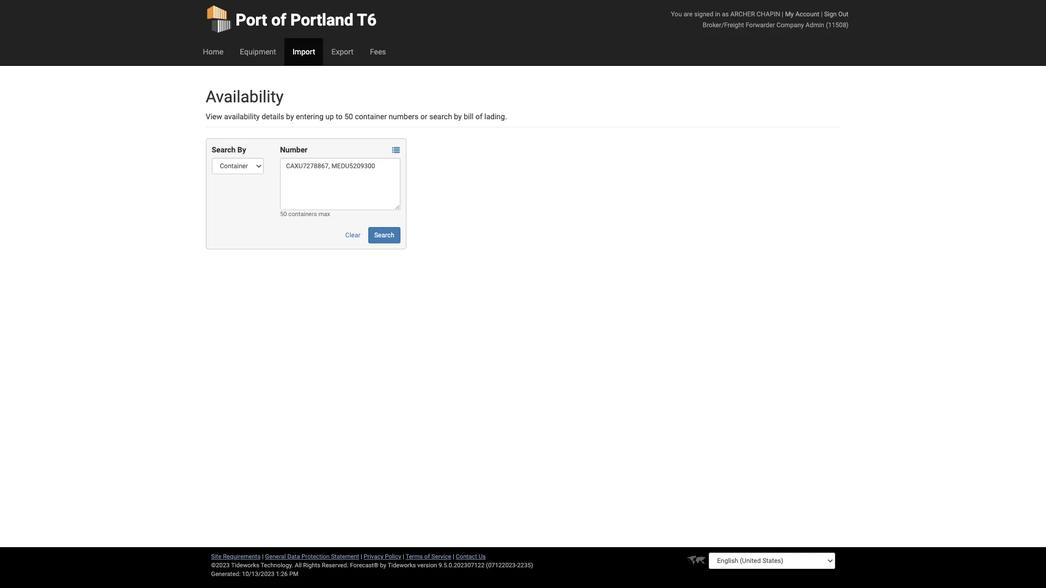 Task type: vqa. For each thing, say whether or not it's contained in the screenshot.
10/10/2023 in the bottom left of the page
no



Task type: locate. For each thing, give the bounding box(es) containing it.
of up version in the left bottom of the page
[[424, 554, 430, 561]]

50 right to
[[345, 112, 353, 121]]

1 horizontal spatial by
[[380, 562, 386, 570]]

of right port
[[271, 10, 286, 29]]

as
[[722, 10, 729, 18]]

search left by
[[212, 146, 236, 154]]

archer
[[731, 10, 755, 18]]

privacy
[[364, 554, 384, 561]]

| up tideworks at the left of page
[[403, 554, 404, 561]]

rights
[[303, 562, 320, 570]]

or
[[421, 112, 428, 121]]

0 horizontal spatial 50
[[280, 211, 287, 218]]

site
[[211, 554, 222, 561]]

10/13/2023
[[242, 571, 275, 578]]

all
[[295, 562, 302, 570]]

1 horizontal spatial search
[[374, 232, 394, 239]]

number
[[280, 146, 308, 154]]

out
[[839, 10, 849, 18]]

50
[[345, 112, 353, 121], [280, 211, 287, 218]]

to
[[336, 112, 343, 121]]

0 vertical spatial 50
[[345, 112, 353, 121]]

|
[[782, 10, 784, 18], [821, 10, 823, 18], [262, 554, 264, 561], [361, 554, 362, 561], [403, 554, 404, 561], [453, 554, 454, 561]]

of inside site requirements | general data protection statement | privacy policy | terms of service | contact us ©2023 tideworks technology. all rights reserved. forecast® by tideworks version 9.5.0.202307122 (07122023-2235) generated: 10/13/2023 1:26 pm
[[424, 554, 430, 561]]

2 horizontal spatial by
[[454, 112, 462, 121]]

tideworks
[[388, 562, 416, 570]]

by
[[286, 112, 294, 121], [454, 112, 462, 121], [380, 562, 386, 570]]

search for search by
[[212, 146, 236, 154]]

0 horizontal spatial search
[[212, 146, 236, 154]]

1 horizontal spatial 50
[[345, 112, 353, 121]]

clear
[[345, 232, 361, 239]]

by left bill
[[454, 112, 462, 121]]

| up forecast®
[[361, 554, 362, 561]]

port
[[236, 10, 267, 29]]

0 horizontal spatial of
[[271, 10, 286, 29]]

account
[[796, 10, 820, 18]]

service
[[432, 554, 451, 561]]

search by
[[212, 146, 246, 154]]

1 vertical spatial search
[[374, 232, 394, 239]]

of
[[271, 10, 286, 29], [476, 112, 483, 121], [424, 554, 430, 561]]

are
[[684, 10, 693, 18]]

0 horizontal spatial by
[[286, 112, 294, 121]]

import
[[293, 47, 315, 56]]

1:26
[[276, 571, 288, 578]]

home
[[203, 47, 224, 56]]

company
[[777, 21, 804, 29]]

bill
[[464, 112, 474, 121]]

port of portland t6 link
[[206, 0, 377, 38]]

pm
[[289, 571, 299, 578]]

availability
[[206, 87, 284, 106]]

2235)
[[517, 562, 533, 570]]

privacy policy link
[[364, 554, 401, 561]]

0 vertical spatial search
[[212, 146, 236, 154]]

0 vertical spatial of
[[271, 10, 286, 29]]

numbers
[[389, 112, 419, 121]]

port of portland t6
[[236, 10, 377, 29]]

export
[[332, 47, 354, 56]]

show list image
[[392, 147, 400, 154]]

forwarder
[[746, 21, 775, 29]]

| up 9.5.0.202307122
[[453, 554, 454, 561]]

search
[[212, 146, 236, 154], [374, 232, 394, 239]]

2 vertical spatial of
[[424, 554, 430, 561]]

by inside site requirements | general data protection statement | privacy policy | terms of service | contact us ©2023 tideworks technology. all rights reserved. forecast® by tideworks version 9.5.0.202307122 (07122023-2235) generated: 10/13/2023 1:26 pm
[[380, 562, 386, 570]]

up
[[326, 112, 334, 121]]

1 horizontal spatial of
[[424, 554, 430, 561]]

2 horizontal spatial of
[[476, 112, 483, 121]]

entering
[[296, 112, 324, 121]]

details
[[262, 112, 284, 121]]

search inside button
[[374, 232, 394, 239]]

search right clear button
[[374, 232, 394, 239]]

by down privacy policy link
[[380, 562, 386, 570]]

equipment button
[[232, 38, 284, 65]]

by
[[237, 146, 246, 154]]

you are signed in as archer chapin | my account | sign out broker/freight forwarder company admin (11508)
[[671, 10, 849, 29]]

export button
[[323, 38, 362, 65]]

1 vertical spatial 50
[[280, 211, 287, 218]]

container
[[355, 112, 387, 121]]

50 left containers
[[280, 211, 287, 218]]

of right bill
[[476, 112, 483, 121]]

view
[[206, 112, 222, 121]]

containers
[[288, 211, 317, 218]]

by right details
[[286, 112, 294, 121]]

(07122023-
[[486, 562, 517, 570]]

t6
[[357, 10, 377, 29]]

| left my
[[782, 10, 784, 18]]



Task type: describe. For each thing, give the bounding box(es) containing it.
chapin
[[757, 10, 781, 18]]

site requirements | general data protection statement | privacy policy | terms of service | contact us ©2023 tideworks technology. all rights reserved. forecast® by tideworks version 9.5.0.202307122 (07122023-2235) generated: 10/13/2023 1:26 pm
[[211, 554, 533, 578]]

my
[[785, 10, 794, 18]]

data
[[287, 554, 300, 561]]

search button
[[368, 227, 400, 244]]

Number text field
[[280, 158, 400, 210]]

contact
[[456, 554, 477, 561]]

max
[[319, 211, 330, 218]]

availability
[[224, 112, 260, 121]]

©2023 tideworks
[[211, 562, 259, 570]]

fees
[[370, 47, 386, 56]]

site requirements link
[[211, 554, 261, 561]]

portland
[[291, 10, 354, 29]]

50 containers max
[[280, 211, 330, 218]]

import button
[[284, 38, 323, 65]]

us
[[479, 554, 486, 561]]

forecast®
[[350, 562, 379, 570]]

technology.
[[261, 562, 293, 570]]

you
[[671, 10, 682, 18]]

terms of service link
[[406, 554, 451, 561]]

protection
[[302, 554, 330, 561]]

my account link
[[785, 10, 820, 18]]

9.5.0.202307122
[[439, 562, 485, 570]]

| left sign
[[821, 10, 823, 18]]

reserved.
[[322, 562, 349, 570]]

fees button
[[362, 38, 394, 65]]

terms
[[406, 554, 423, 561]]

sign
[[824, 10, 837, 18]]

1 vertical spatial of
[[476, 112, 483, 121]]

version
[[418, 562, 437, 570]]

policy
[[385, 554, 401, 561]]

lading.
[[485, 112, 507, 121]]

clear button
[[339, 227, 367, 244]]

contact us link
[[456, 554, 486, 561]]

(11508)
[[826, 21, 849, 29]]

general data protection statement link
[[265, 554, 359, 561]]

view availability details by entering up to 50 container numbers or search by bill of lading.
[[206, 112, 507, 121]]

| left general
[[262, 554, 264, 561]]

admin
[[806, 21, 825, 29]]

requirements
[[223, 554, 261, 561]]

generated:
[[211, 571, 241, 578]]

signed
[[694, 10, 714, 18]]

search for search
[[374, 232, 394, 239]]

search
[[429, 112, 452, 121]]

general
[[265, 554, 286, 561]]

in
[[715, 10, 720, 18]]

equipment
[[240, 47, 276, 56]]

home button
[[195, 38, 232, 65]]

statement
[[331, 554, 359, 561]]

sign out link
[[824, 10, 849, 18]]

broker/freight
[[703, 21, 744, 29]]



